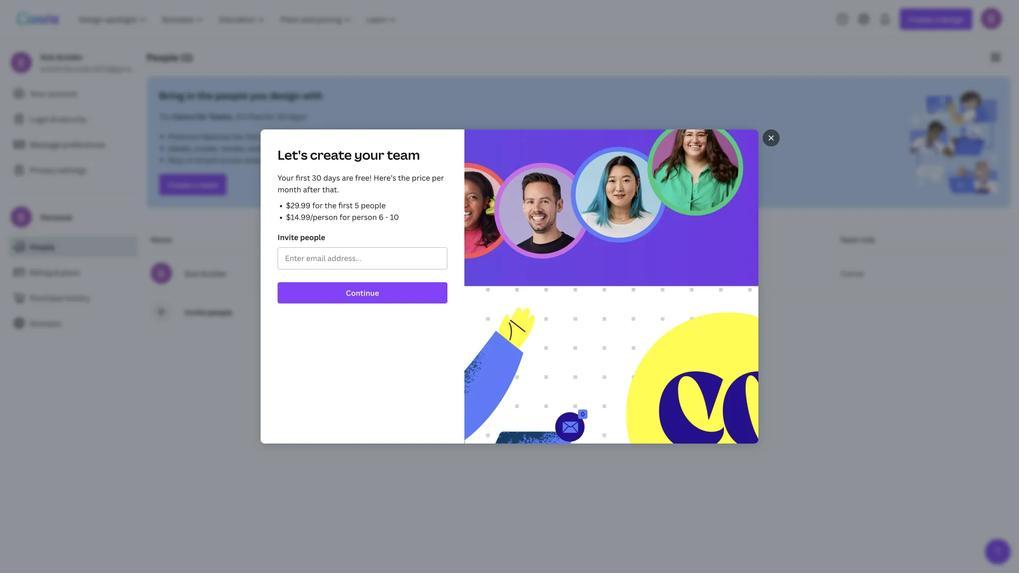 Task type: vqa. For each thing, say whether or not it's contained in the screenshot.
Get Canva Pro
no



Task type: describe. For each thing, give the bounding box(es) containing it.
security
[[58, 114, 87, 124]]

list containing $29.99 for the first 5 people
[[278, 200, 448, 223]]

30 inside your first 30 days are free! here's the price per month after that.
[[312, 173, 322, 183]]

1 horizontal spatial invite
[[278, 232, 299, 242]]

create
[[310, 146, 352, 164]]

–
[[291, 143, 296, 153]]

free
[[248, 111, 263, 121]]

first inside $29.99 for the first 5 people $14.99/person for person 6 - 10
[[339, 200, 353, 211]]

purchase history link
[[8, 287, 138, 309]]

your for your first 30 days are free! here's the price per month after that.
[[278, 173, 294, 183]]

create,
[[194, 143, 219, 153]]

a
[[194, 180, 198, 190]]

brand
[[197, 155, 218, 165]]

try
[[159, 111, 171, 121]]

here's
[[374, 173, 396, 183]]

create
[[168, 180, 192, 190]]

publish
[[263, 143, 290, 153]]

$29.99
[[286, 200, 311, 211]]

bob builder
[[185, 268, 227, 279]]

history
[[65, 293, 90, 303]]

the inside premium features for the whole team ideate, create, review, and publish – all from one platform stay on brand across everyone's designs
[[246, 131, 258, 142]]

0 horizontal spatial b0bth3builder2k23@gmail.com
[[40, 63, 153, 74]]

you
[[250, 89, 267, 102]]

days
[[324, 173, 340, 183]]

your first 30 days are free! here's the price per month after that.
[[278, 173, 444, 195]]

person
[[352, 212, 377, 222]]

2 horizontal spatial team
[[387, 146, 420, 164]]

name
[[151, 234, 172, 245]]

message
[[30, 139, 61, 150]]

across
[[220, 155, 243, 165]]

people up ,
[[215, 89, 248, 102]]

on
[[186, 155, 195, 165]]

list containing premium features for the whole team
[[159, 131, 570, 166]]

designs
[[286, 155, 313, 165]]

review,
[[221, 143, 246, 153]]

Email to invite text field
[[285, 249, 440, 269]]

privacy
[[30, 165, 56, 175]]

bring
[[159, 89, 184, 102]]

plans
[[60, 267, 80, 277]]

for right canva
[[197, 111, 207, 121]]

$14.99/person
[[286, 212, 338, 222]]

team inside create a team 'button'
[[200, 180, 218, 190]]

people for people (1)
[[147, 51, 179, 64]]

preferences
[[62, 139, 105, 150]]

6
[[379, 212, 384, 222]]

bring in the people you design with
[[159, 89, 323, 102]]

design
[[270, 89, 300, 102]]

continue button
[[278, 283, 448, 304]]

stay
[[168, 155, 184, 165]]

(1)
[[181, 51, 193, 64]]

with
[[303, 89, 323, 102]]

per
[[432, 173, 444, 183]]

the right in
[[198, 89, 213, 102]]

for up $14.99/person
[[312, 200, 323, 211]]

people for people
[[30, 242, 55, 252]]

let's create your team
[[278, 146, 420, 164]]

domains link
[[8, 313, 138, 334]]

$29.99 for the first 5 people $14.99/person for person 6 - 10
[[286, 200, 399, 222]]

,
[[232, 111, 234, 121]]

teams
[[209, 111, 232, 121]]

account
[[48, 88, 77, 99]]

let's
[[278, 146, 308, 164]]

price
[[412, 173, 430, 183]]

all
[[297, 143, 306, 153]]

billing & plans link
[[8, 262, 138, 283]]

your for your account
[[30, 88, 46, 99]]

your account link
[[8, 83, 138, 104]]

one
[[327, 143, 340, 153]]

after
[[303, 185, 321, 195]]

team inside premium features for the whole team ideate, create, review, and publish – all from one platform stay on brand across everyone's designs
[[283, 131, 301, 142]]

login & security link
[[8, 108, 138, 130]]

purchase history
[[30, 293, 90, 303]]

role
[[861, 234, 876, 245]]

people down bob builder in the left of the page
[[207, 307, 233, 317]]

bob for bob builder b0bth3builder2k23@gmail.com
[[40, 52, 55, 62]]

premium
[[168, 131, 200, 142]]



Task type: locate. For each thing, give the bounding box(es) containing it.
0 horizontal spatial people
[[30, 242, 55, 252]]

first left 5
[[339, 200, 353, 211]]

list
[[159, 131, 570, 166], [278, 200, 448, 223]]

team up –
[[283, 131, 301, 142]]

the down that.
[[325, 200, 337, 211]]

1 horizontal spatial invite people
[[278, 232, 325, 242]]

1 horizontal spatial bob
[[185, 268, 199, 279]]

continue
[[346, 288, 379, 298]]

for
[[197, 111, 207, 121], [265, 111, 275, 121], [233, 131, 244, 142], [312, 200, 323, 211], [340, 212, 350, 222]]

5
[[355, 200, 359, 211]]

ideate,
[[168, 143, 192, 153]]

bob builder button
[[151, 263, 426, 284]]

builder up the your account link
[[57, 52, 83, 62]]

are
[[342, 173, 354, 183]]

features
[[202, 131, 232, 142]]

the up and
[[246, 131, 258, 142]]

& right "login"
[[51, 114, 56, 124]]

bob for bob builder
[[185, 268, 199, 279]]

people up billing
[[30, 242, 55, 252]]

create a team
[[168, 180, 218, 190]]

bob inside bob builder b0bth3builder2k23@gmail.com
[[40, 52, 55, 62]]

team right a
[[200, 180, 218, 190]]

your
[[355, 146, 385, 164]]

1 vertical spatial bob
[[185, 268, 199, 279]]

1 horizontal spatial first
[[339, 200, 353, 211]]

that.
[[322, 185, 339, 195]]

people left '(1)'
[[147, 51, 179, 64]]

0 vertical spatial invite
[[278, 232, 299, 242]]

0 vertical spatial people
[[147, 51, 179, 64]]

30
[[277, 111, 286, 121], [312, 173, 322, 183]]

the left price
[[398, 173, 410, 183]]

30 up the after
[[312, 173, 322, 183]]

& left plans
[[54, 267, 59, 277]]

bob inside button
[[185, 268, 199, 279]]

0 vertical spatial b0bth3builder2k23@gmail.com
[[40, 63, 153, 74]]

team role
[[840, 234, 876, 245]]

1 horizontal spatial 30
[[312, 173, 322, 183]]

0 vertical spatial 30
[[277, 111, 286, 121]]

first up the after
[[296, 173, 310, 183]]

whole
[[259, 131, 281, 142]]

team up price
[[387, 146, 420, 164]]

for up review,
[[233, 131, 244, 142]]

0 vertical spatial team
[[283, 131, 301, 142]]

it's
[[236, 111, 247, 121]]

builder for bob builder
[[201, 268, 227, 279]]

premium features for the whole team ideate, create, review, and publish – all from one platform stay on brand across everyone's designs
[[168, 131, 374, 165]]

platform
[[342, 143, 374, 153]]

privacy settings link
[[8, 159, 138, 181]]

your up month
[[278, 173, 294, 183]]

invite people
[[278, 232, 325, 242], [185, 307, 233, 317]]

domains
[[30, 318, 61, 328]]

-
[[386, 212, 388, 222]]

people
[[147, 51, 179, 64], [30, 242, 55, 252]]

0 horizontal spatial builder
[[57, 52, 83, 62]]

people down $14.99/person
[[300, 232, 325, 242]]

invite people button
[[185, 307, 233, 317]]

create a team button
[[159, 174, 227, 195]]

0 vertical spatial builder
[[57, 52, 83, 62]]

builder inside bob builder b0bth3builder2k23@gmail.com
[[57, 52, 83, 62]]

1 vertical spatial invite people
[[185, 307, 233, 317]]

settings
[[58, 165, 87, 175]]

1 horizontal spatial team
[[283, 131, 301, 142]]

0 horizontal spatial invite people
[[185, 307, 233, 317]]

1 vertical spatial people
[[30, 242, 55, 252]]

bob up invite people button
[[185, 268, 199, 279]]

1 vertical spatial team
[[387, 146, 420, 164]]

invite people down bob builder in the left of the page
[[185, 307, 233, 317]]

the inside $29.99 for the first 5 people $14.99/person for person 6 - 10
[[325, 200, 337, 211]]

invite down bob builder in the left of the page
[[185, 307, 206, 317]]

the
[[198, 89, 213, 102], [246, 131, 258, 142], [398, 173, 410, 183], [325, 200, 337, 211]]

0 vertical spatial first
[[296, 173, 310, 183]]

the inside your first 30 days are free! here's the price per month after that.
[[398, 173, 410, 183]]

billing
[[30, 267, 52, 277]]

invite down $14.99/person
[[278, 232, 299, 242]]

for left person
[[340, 212, 350, 222]]

0 vertical spatial list
[[159, 131, 570, 166]]

from
[[308, 143, 325, 153]]

message preferences
[[30, 139, 105, 150]]

personal
[[40, 212, 72, 222]]

0 vertical spatial &
[[51, 114, 56, 124]]

1 horizontal spatial your
[[278, 173, 294, 183]]

people up "6"
[[361, 200, 386, 211]]

privacy settings
[[30, 165, 87, 175]]

1 vertical spatial &
[[54, 267, 59, 277]]

2 vertical spatial team
[[200, 180, 218, 190]]

1 vertical spatial invite
[[185, 307, 206, 317]]

days!
[[288, 111, 307, 121]]

0 horizontal spatial first
[[296, 173, 310, 183]]

people link
[[8, 236, 138, 258]]

30 left days!
[[277, 111, 286, 121]]

1 vertical spatial your
[[278, 173, 294, 183]]

canva
[[172, 111, 195, 121]]

bob up 'your account'
[[40, 52, 55, 62]]

for inside premium features for the whole team ideate, create, review, and publish – all from one platform stay on brand across everyone's designs
[[233, 131, 244, 142]]

builder up invite people button
[[201, 268, 227, 279]]

0 horizontal spatial your
[[30, 88, 46, 99]]

your left account
[[30, 88, 46, 99]]

0 horizontal spatial bob
[[40, 52, 55, 62]]

and
[[248, 143, 261, 153]]

free!
[[355, 173, 372, 183]]

purchase
[[30, 293, 63, 303]]

1 vertical spatial first
[[339, 200, 353, 211]]

billing & plans
[[30, 267, 80, 277]]

team
[[840, 234, 860, 245]]

login & security
[[30, 114, 87, 124]]

login
[[30, 114, 49, 124]]

& for login
[[51, 114, 56, 124]]

0 horizontal spatial invite
[[185, 307, 206, 317]]

builder
[[57, 52, 83, 62], [201, 268, 227, 279]]

0 vertical spatial bob
[[40, 52, 55, 62]]

month
[[278, 185, 301, 195]]

top level navigation element
[[72, 8, 405, 30]]

your account
[[30, 88, 77, 99]]

1 horizontal spatial b0bth3builder2k23@gmail.com
[[435, 268, 547, 279]]

builder for bob builder b0bth3builder2k23@gmail.com
[[57, 52, 83, 62]]

10
[[390, 212, 399, 222]]

team
[[283, 131, 301, 142], [387, 146, 420, 164], [200, 180, 218, 190]]

everyone's
[[245, 155, 284, 165]]

0 vertical spatial invite people
[[278, 232, 325, 242]]

your
[[30, 88, 46, 99], [278, 173, 294, 183]]

1 horizontal spatial people
[[147, 51, 179, 64]]

1 vertical spatial 30
[[312, 173, 322, 183]]

0 horizontal spatial team
[[200, 180, 218, 190]]

0 horizontal spatial 30
[[277, 111, 286, 121]]

first
[[296, 173, 310, 183], [339, 200, 353, 211]]

for right free
[[265, 111, 275, 121]]

1 horizontal spatial builder
[[201, 268, 227, 279]]

people (1)
[[147, 51, 193, 64]]

builder inside 'bob builder' button
[[201, 268, 227, 279]]

bob builder b0bth3builder2k23@gmail.com
[[40, 52, 153, 74]]

1 vertical spatial b0bth3builder2k23@gmail.com
[[435, 268, 547, 279]]

& for billing
[[54, 267, 59, 277]]

1 vertical spatial list
[[278, 200, 448, 223]]

your inside your first 30 days are free! here's the price per month after that.
[[278, 173, 294, 183]]

invite people down $14.99/person
[[278, 232, 325, 242]]

&
[[51, 114, 56, 124], [54, 267, 59, 277]]

invite
[[278, 232, 299, 242], [185, 307, 206, 317]]

1 vertical spatial builder
[[201, 268, 227, 279]]

in
[[186, 89, 195, 102]]

first inside your first 30 days are free! here's the price per month after that.
[[296, 173, 310, 183]]

try canva for teams , it's free for 30 days!
[[159, 111, 307, 121]]

0 vertical spatial your
[[30, 88, 46, 99]]

people inside $29.99 for the first 5 people $14.99/person for person 6 - 10
[[361, 200, 386, 211]]

message preferences link
[[8, 134, 138, 155]]



